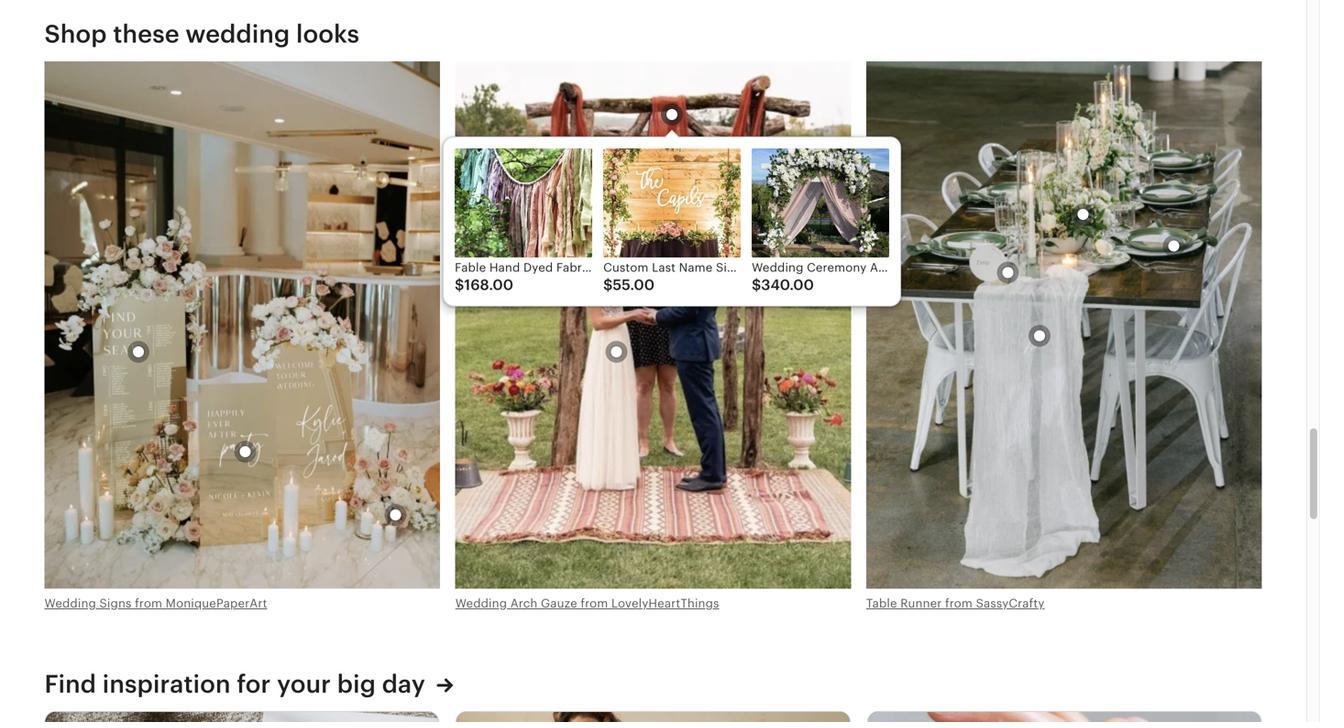 Task type: locate. For each thing, give the bounding box(es) containing it.
1 wedding from the left
[[44, 597, 96, 610]]

0 horizontal spatial $
[[455, 277, 464, 294]]

3 $ from the left
[[752, 277, 761, 294]]

1 horizontal spatial $
[[603, 277, 613, 294]]

1 horizontal spatial from
[[581, 597, 608, 610]]

looks
[[296, 20, 360, 48]]

from for table
[[945, 597, 973, 610]]

shop
[[44, 20, 107, 48]]

3 from from the left
[[945, 597, 973, 610]]

wedding
[[44, 597, 96, 610], [455, 597, 507, 610]]

340.00
[[761, 277, 814, 294]]

for
[[237, 670, 271, 699]]

1 from from the left
[[135, 597, 162, 610]]

tooltip
[[443, 132, 901, 307]]

wedding arch gauze from lovelyheartthings
[[455, 597, 719, 610]]

wedding left arch
[[455, 597, 507, 610]]

$ 340.00
[[752, 277, 814, 294]]

0 horizontal spatial from
[[135, 597, 162, 610]]

wedding left 'signs'
[[44, 597, 96, 610]]

1 $ from the left
[[455, 277, 464, 294]]

2 horizontal spatial $
[[752, 277, 761, 294]]

from right 'signs'
[[135, 597, 162, 610]]

from for wedding
[[135, 597, 162, 610]]

wedding for wedding arch gauze from lovelyheartthings
[[455, 597, 507, 610]]

2 $ from the left
[[603, 277, 613, 294]]

from right runner
[[945, 597, 973, 610]]

table
[[866, 597, 897, 610]]

2 horizontal spatial from
[[945, 597, 973, 610]]

$ for 340.00
[[752, 277, 761, 294]]

lovelyheartthings
[[611, 597, 719, 610]]

these
[[113, 20, 179, 48]]

$
[[455, 277, 464, 294], [603, 277, 613, 294], [752, 277, 761, 294]]

wedding signs from moniquepaperart link
[[44, 597, 267, 610]]

wedding ceremony archway flowers, white wedding archway flowers, chuppah flowers, wedding flower, custom wedding flowers, boho weddings image
[[752, 148, 890, 258]]

0 horizontal spatial wedding
[[44, 597, 96, 610]]

2 from from the left
[[581, 597, 608, 610]]

55.00
[[613, 277, 655, 294]]

2 wedding from the left
[[455, 597, 507, 610]]

runner
[[901, 597, 942, 610]]

from
[[135, 597, 162, 610], [581, 597, 608, 610], [945, 597, 973, 610]]

from right gauze
[[581, 597, 608, 610]]

image containing listing wedding signs from moniquepaperart image
[[44, 61, 440, 589]]

arch
[[510, 597, 538, 610]]

find inspiration for your big day link
[[44, 667, 454, 701]]

$ 55.00
[[603, 277, 655, 294]]

wedding signs from moniquepaperart
[[44, 597, 267, 610]]

table runner from sassycrafty
[[866, 597, 1045, 610]]

1 horizontal spatial wedding
[[455, 597, 507, 610]]

table runner from sassycrafty link
[[866, 597, 1045, 610]]



Task type: describe. For each thing, give the bounding box(es) containing it.
$ 168.00
[[455, 277, 514, 294]]

$ for 55.00
[[603, 277, 613, 294]]

signs
[[99, 597, 132, 610]]

image containing listing table runner from sassycrafty image
[[866, 61, 1262, 589]]

custom last name sign, personalized name sign, name part based on width not height, wedding sign, backdrop sign, sweetheart table sign image
[[603, 148, 741, 258]]

168.00
[[464, 277, 514, 294]]

big
[[337, 670, 376, 699]]

find
[[44, 670, 96, 699]]

image containing listing wedding arch gauze from lovelyheartthings image
[[455, 61, 851, 589]]

your
[[277, 670, 331, 699]]

day
[[382, 670, 426, 699]]

find inspiration for your big day
[[44, 670, 432, 699]]

wedding arch gauze from lovelyheartthings link
[[455, 597, 719, 610]]

$ for 168.00
[[455, 277, 464, 294]]

tooltip containing $
[[443, 132, 901, 307]]

moniquepaperart
[[166, 597, 267, 610]]

gauze
[[541, 597, 577, 610]]

sassycrafty
[[976, 597, 1045, 610]]

inspiration
[[103, 670, 231, 699]]

wedding
[[186, 20, 290, 48]]

fable hand dyed fabric garland. natural home. engagement party garland. wedding decorations. wedding banner. nursery wall art. textile art. image
[[455, 148, 592, 258]]

shop these wedding looks
[[44, 20, 360, 48]]

wedding for wedding signs from moniquepaperart
[[44, 597, 96, 610]]



Task type: vqa. For each thing, say whether or not it's contained in the screenshot.
SEARCH BOX
no



